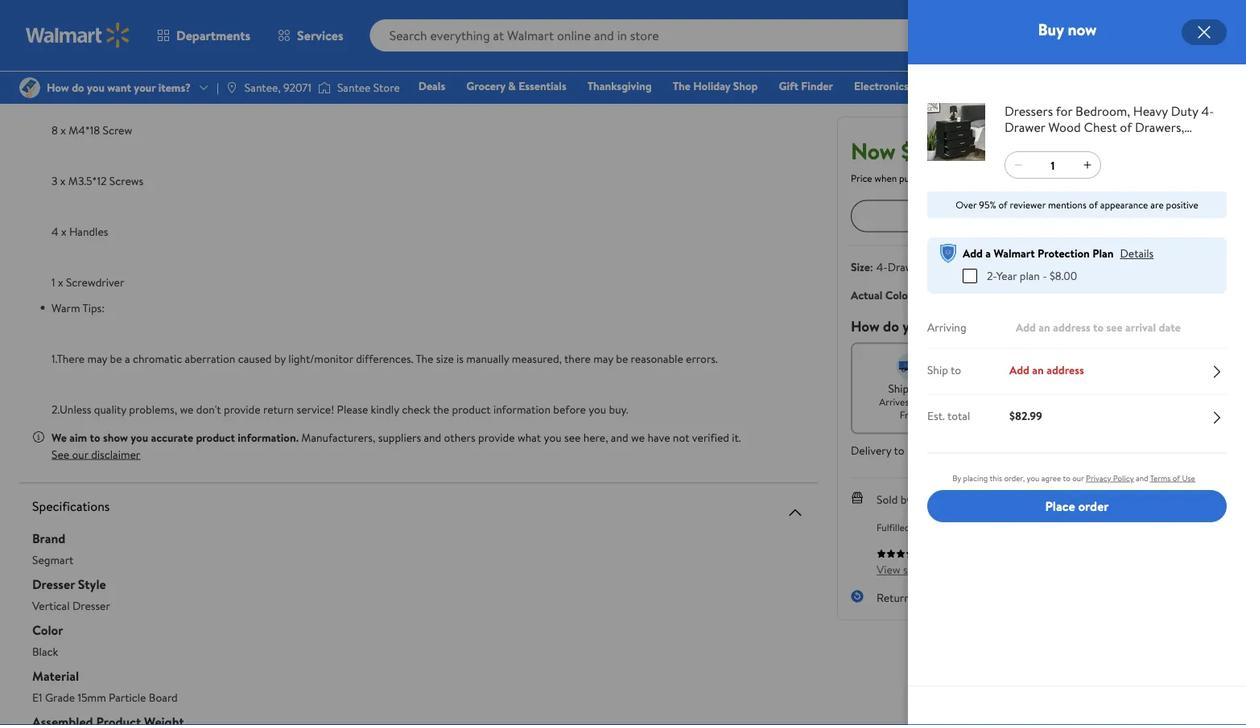 Task type: locate. For each thing, give the bounding box(es) containing it.
online
[[944, 171, 970, 185]]

chromatic
[[133, 350, 182, 366]]

privacy
[[1086, 473, 1111, 484]]

not down the arrival
[[1128, 395, 1144, 409]]

1 horizontal spatial by
[[901, 492, 912, 507]]

drawer for x
[[77, 21, 113, 37]]

0 vertical spatial 1
[[52, 21, 55, 37]]

1 right decrease quantity dressers for bedroom, heavy duty 4-drawer wood chest of drawers, modern storage bedroom chest for kids room, black vertical storage cabinet for bathroom, closet, entryway, hallway, nursery, l2027, current quantity 1 image
[[1051, 157, 1055, 173]]

size
[[436, 350, 454, 366]]

0 vertical spatial color
[[885, 287, 912, 303]]

not down intent image for pickup
[[1005, 395, 1021, 409]]

x up the warm
[[58, 274, 63, 290]]

1 horizontal spatial not
[[1128, 395, 1144, 409]]

1 horizontal spatial 4-
[[877, 259, 888, 274]]

0 vertical spatial provide
[[224, 401, 260, 417]]

0 horizontal spatial walmart
[[924, 520, 959, 534]]

0 horizontal spatial and
[[424, 429, 441, 445]]

specifications image
[[786, 503, 805, 522]]

available for pickup
[[1024, 395, 1059, 409]]

0 horizontal spatial black
[[32, 644, 58, 659]]

available
[[1024, 395, 1059, 409], [1147, 395, 1182, 409]]

1 vertical spatial by
[[901, 492, 912, 507]]

address up add an address link
[[1053, 320, 1091, 335]]

1 not from the left
[[1005, 395, 1021, 409]]

2 horizontal spatial by
[[912, 520, 922, 534]]

0 horizontal spatial may
[[87, 350, 107, 366]]

by right sold
[[901, 492, 912, 507]]

one
[[1165, 78, 1189, 94]]

0 horizontal spatial provide
[[224, 401, 260, 417]]

walmart
[[994, 246, 1035, 261], [924, 520, 959, 534]]

by right fulfilled
[[912, 520, 922, 534]]

it.
[[732, 429, 741, 445]]

shop
[[733, 78, 758, 94], [949, 78, 974, 94]]

0 horizontal spatial 4-
[[66, 21, 77, 37]]

fashion link
[[1038, 77, 1090, 95]]

0 vertical spatial our
[[72, 446, 88, 462]]

you inside buy now dialog
[[1027, 473, 1040, 484]]

material
[[32, 667, 79, 685]]

see inside buy now dialog
[[1107, 320, 1123, 335]]

&
[[508, 78, 516, 94]]

screws right m5*50
[[111, 72, 145, 87]]

1 horizontal spatial product
[[452, 401, 491, 417]]

Search search field
[[370, 19, 968, 52]]

delivery
[[1135, 380, 1175, 396], [851, 442, 891, 458]]

2 not from the left
[[1128, 395, 1144, 409]]

0 vertical spatial the
[[673, 78, 691, 94]]

1 inside buy now dialog
[[1051, 157, 1055, 173]]

1 horizontal spatial our
[[1072, 473, 1084, 484]]

Walmart Site-Wide search field
[[370, 19, 968, 52]]

color down size : 4-drawer
[[885, 287, 912, 303]]

drawer right :
[[888, 259, 924, 274]]

our left privacy
[[1072, 473, 1084, 484]]

shop right holiday
[[733, 78, 758, 94]]

details button
[[1120, 246, 1154, 261]]

0 vertical spatial 4-
[[66, 21, 77, 37]]

product down don't
[[196, 429, 235, 445]]

delivery for not
[[1135, 380, 1175, 396]]

1 vertical spatial product
[[196, 429, 235, 445]]

add inside button
[[1092, 207, 1115, 225]]

manufacturers,
[[301, 429, 375, 445]]

0 vertical spatial buy now
[[1038, 18, 1097, 41]]

now up fashion
[[1068, 18, 1097, 41]]

toy shop link
[[922, 77, 981, 95]]

information up policy
[[932, 562, 989, 577]]

buy now down online
[[916, 207, 963, 225]]

a left chromatic on the left
[[125, 350, 130, 366]]

1 vertical spatial see
[[564, 429, 581, 445]]

1 vertical spatial we
[[631, 429, 645, 445]]

1 horizontal spatial provide
[[478, 429, 515, 445]]

x for m3.5*12
[[60, 173, 66, 189]]

0 horizontal spatial our
[[72, 446, 88, 462]]

1 vertical spatial 4-
[[877, 259, 888, 274]]

buy down purchased
[[916, 207, 937, 225]]

0 vertical spatial address
[[1053, 320, 1091, 335]]

0 vertical spatial information
[[493, 401, 551, 417]]

1 horizontal spatial shop
[[949, 78, 974, 94]]

learn more about strikethrough prices image
[[1012, 148, 1025, 161]]

inc.
[[945, 492, 967, 507]]

add up intent image for pickup
[[1016, 320, 1036, 335]]

screws for 3 x m3.5*12 screws
[[109, 173, 144, 189]]

screws
[[111, 72, 145, 87], [109, 173, 144, 189]]

28 x m5*50 screws
[[52, 72, 145, 87]]

0 horizontal spatial information
[[493, 401, 551, 417]]

color down vertical
[[32, 621, 63, 639]]

x for screwdriver
[[58, 274, 63, 290]]

1 horizontal spatial $82.99
[[1010, 408, 1042, 423]]

provide right don't
[[224, 401, 260, 417]]

reasonable
[[631, 350, 683, 366]]

1 vertical spatial drawer
[[888, 259, 924, 274]]

1 vertical spatial our
[[1072, 473, 1084, 484]]

x up 28
[[58, 21, 63, 37]]

a up 2-
[[986, 246, 991, 261]]

0 vertical spatial delivery
[[1135, 380, 1175, 396]]

walmart down soft on the right
[[924, 520, 959, 534]]

and for by placing this order, you agree to our privacy policy and terms of use
[[1136, 473, 1148, 484]]

1 horizontal spatial the
[[673, 78, 691, 94]]

please
[[337, 401, 368, 417]]

1 horizontal spatial may
[[593, 350, 613, 366]]

we inside we aim to show you accurate product information. manufacturers, suppliers and others provide what you see here, and we have not verified it. see our disclaimer
[[631, 429, 645, 445]]

buy
[[1038, 18, 1064, 41], [916, 207, 937, 225]]

x for 4-
[[58, 21, 63, 37]]

0 vertical spatial product
[[452, 401, 491, 417]]

$82.99 up purchased
[[901, 135, 967, 166]]

kindly
[[371, 401, 399, 417]]

quality
[[94, 401, 126, 417]]

2 vertical spatial 1
[[52, 274, 55, 290]]

of right mentions
[[1089, 198, 1098, 212]]

see inside we aim to show you accurate product information. manufacturers, suppliers and others provide what you see here, and we have not verified it. see our disclaimer
[[564, 429, 581, 445]]

0 vertical spatial buy
[[1038, 18, 1064, 41]]

m3.5*12
[[68, 173, 107, 189]]

by
[[953, 473, 961, 484]]

x right 3
[[60, 173, 66, 189]]

0 vertical spatial black
[[944, 287, 970, 303]]

date
[[1159, 320, 1181, 335]]

2-year plan - $8.00 element
[[963, 268, 1077, 284]]

1 vertical spatial buy
[[916, 207, 937, 225]]

0 horizontal spatial the
[[416, 350, 433, 366]]

grocery
[[466, 78, 506, 94]]

a inside buy now dialog
[[986, 246, 991, 261]]

an
[[1039, 320, 1050, 335], [1032, 362, 1044, 378]]

1 horizontal spatial and
[[611, 429, 628, 445]]

1 horizontal spatial see
[[1107, 320, 1123, 335]]

provide
[[224, 401, 260, 417], [478, 429, 515, 445]]

1 horizontal spatial available
[[1147, 395, 1182, 409]]

selections
[[1165, 257, 1213, 273]]

1 vertical spatial $82.99
[[1010, 408, 1042, 423]]

information
[[493, 401, 551, 417], [932, 562, 989, 577]]

to left cart
[[1118, 207, 1130, 225]]

1 horizontal spatial drawer
[[888, 259, 924, 274]]

0 horizontal spatial $82.99
[[901, 135, 967, 166]]

of left "use"
[[1173, 473, 1180, 484]]

add to cart button
[[1035, 200, 1213, 232]]

0 horizontal spatial drawer
[[77, 21, 113, 37]]

0 horizontal spatial be
[[110, 350, 122, 366]]

3.8862 stars out of 5, based on 3576 seller reviews element
[[877, 548, 925, 558]]

santee, 92071 button
[[911, 442, 979, 458]]

walmart inside buy now dialog
[[994, 246, 1035, 261]]

to inside button
[[1118, 207, 1130, 225]]

:
[[870, 259, 873, 274]]

you right do
[[903, 316, 925, 336]]

available inside delivery not available
[[1147, 395, 1182, 409]]

be
[[110, 350, 122, 366], [616, 350, 628, 366]]

black down '2-year plan - $8.00' checkbox
[[944, 287, 970, 303]]

product right the the
[[452, 401, 491, 417]]

dresser up 28 x m5*50 screws
[[116, 21, 153, 37]]

1 up 28
[[52, 21, 55, 37]]

screwdriver
[[66, 274, 124, 290]]

0 vertical spatial a
[[986, 246, 991, 261]]

home
[[994, 78, 1024, 94]]

1 horizontal spatial be
[[616, 350, 628, 366]]

1 vertical spatial walmart
[[924, 520, 959, 534]]

1 shop from the left
[[733, 78, 758, 94]]

plan
[[1020, 268, 1040, 284]]

segmart
[[32, 552, 74, 567]]

3 x m3.5*12 screws
[[52, 173, 144, 189]]

return
[[263, 401, 294, 417]]

delivery not available
[[1128, 380, 1182, 409]]

2 shop from the left
[[949, 78, 974, 94]]

1 horizontal spatial we
[[631, 429, 645, 445]]

the
[[433, 401, 449, 417]]

now left the 95%
[[940, 207, 963, 225]]

not inside delivery not available
[[1128, 395, 1144, 409]]

1 vertical spatial screws
[[109, 173, 144, 189]]

add for add an address
[[1010, 362, 1030, 378]]

our down aim
[[72, 446, 88, 462]]

x right 4 at the left top of the page
[[61, 224, 66, 239]]

$82.99 down pickup
[[1010, 408, 1042, 423]]

our inside buy now dialog
[[1072, 473, 1084, 484]]

drawer up 28 x m5*50 screws
[[77, 21, 113, 37]]

and left terms
[[1136, 473, 1148, 484]]

and inside buy now dialog
[[1136, 473, 1148, 484]]

m4*18
[[69, 122, 100, 138]]

plan
[[1093, 246, 1114, 261]]

1 vertical spatial address
[[1047, 362, 1084, 378]]

information up what
[[493, 401, 551, 417]]

we left don't
[[180, 401, 194, 417]]

0 horizontal spatial by
[[274, 350, 286, 366]]

an right item?
[[1039, 320, 1050, 335]]

not for delivery
[[1128, 395, 1144, 409]]

seller
[[903, 562, 929, 577]]

x for handles
[[61, 224, 66, 239]]

dresser down style
[[72, 598, 110, 613]]

1 vertical spatial delivery
[[851, 442, 891, 458]]

view seller information
[[877, 562, 989, 577]]

registry
[[1103, 78, 1144, 94]]

0 vertical spatial see
[[1107, 320, 1123, 335]]

not inside pickup not available
[[1005, 395, 1021, 409]]

add a walmart protection plan details
[[963, 246, 1154, 261]]

to right the ship
[[951, 362, 961, 378]]

buy inside dialog
[[1038, 18, 1064, 41]]

sold
[[877, 492, 898, 507]]

tips:
[[83, 300, 105, 315]]

0 horizontal spatial delivery
[[851, 442, 891, 458]]

the left holiday
[[673, 78, 691, 94]]

4 x handles
[[52, 224, 108, 239]]

0 horizontal spatial see
[[564, 429, 581, 445]]

0 vertical spatial an
[[1039, 320, 1050, 335]]

x right 28
[[67, 72, 72, 87]]

delivery inside delivery not available
[[1135, 380, 1175, 396]]

2 horizontal spatial and
[[1136, 473, 1148, 484]]

0 horizontal spatial buy now
[[916, 207, 963, 225]]

to left the santee,
[[894, 442, 905, 458]]

screws right m3.5*12
[[109, 173, 144, 189]]

buy now up fashion
[[1038, 18, 1097, 41]]

see left "here,"
[[564, 429, 581, 445]]

0 vertical spatial now
[[1068, 18, 1097, 41]]

available inside pickup not available
[[1024, 395, 1059, 409]]

of right the 95%
[[999, 198, 1008, 212]]

vertical
[[32, 598, 70, 613]]

0 horizontal spatial a
[[125, 350, 130, 366]]

2 vertical spatial by
[[912, 520, 922, 534]]

1 available from the left
[[1024, 395, 1059, 409]]

we aim to show you accurate product information. manufacturers, suppliers and others provide what you see here, and we have not verified it. see our disclaimer
[[52, 429, 741, 462]]

1 horizontal spatial buy now
[[1038, 18, 1097, 41]]

2
[[1211, 18, 1216, 32]]

dresser up vertical
[[32, 575, 75, 593]]

1 horizontal spatial buy
[[1038, 18, 1064, 41]]

a
[[986, 246, 991, 261], [125, 350, 130, 366]]

view seller information link
[[877, 562, 989, 577]]

1 horizontal spatial information
[[932, 562, 989, 577]]

be left chromatic on the left
[[110, 350, 122, 366]]

1 horizontal spatial black
[[944, 287, 970, 303]]

0 horizontal spatial shop
[[733, 78, 758, 94]]

3
[[52, 173, 58, 189]]

1 may from the left
[[87, 350, 107, 366]]

2 be from the left
[[616, 350, 628, 366]]

an up pickup
[[1032, 362, 1044, 378]]

agree
[[1042, 473, 1061, 484]]

4
[[52, 224, 58, 239]]

x right '8'
[[61, 122, 66, 138]]

0 horizontal spatial now
[[940, 207, 963, 225]]

1 vertical spatial an
[[1032, 362, 1044, 378]]

0 horizontal spatial color
[[32, 621, 63, 639]]

available down add an address link
[[1024, 395, 1059, 409]]

available for delivery
[[1147, 395, 1182, 409]]

shop right 'toy'
[[949, 78, 974, 94]]

see left the arrival
[[1107, 320, 1123, 335]]

4- up m5*50
[[66, 21, 77, 37]]

0 vertical spatial walmart
[[994, 246, 1035, 261]]

address right intent image for pickup
[[1047, 362, 1084, 378]]

and right "here,"
[[611, 429, 628, 445]]

increase quantity dressers for bedroom, heavy duty 4-drawer wood chest of drawers, modern storage bedroom chest for kids room, black vertical storage cabinet for bathroom, closet, entryway, hallway, nursery, l2027, current quantity 1 image
[[1081, 159, 1094, 171]]

0 vertical spatial screws
[[111, 72, 145, 87]]

essentials
[[519, 78, 566, 94]]

may right there
[[593, 350, 613, 366]]

1 vertical spatial buy now
[[916, 207, 963, 225]]

item?
[[994, 316, 1030, 336]]

1 vertical spatial black
[[32, 644, 58, 659]]

your
[[963, 316, 991, 336]]

the
[[673, 78, 691, 94], [416, 350, 433, 366]]

now inside button
[[940, 207, 963, 225]]

$82.99 inside buy now dialog
[[1010, 408, 1042, 423]]

walmart up 2-year plan - $8.00 element
[[994, 246, 1035, 261]]

0 horizontal spatial we
[[180, 401, 194, 417]]

see
[[1107, 320, 1123, 335], [564, 429, 581, 445]]

and left others
[[424, 429, 441, 445]]

1 up the warm
[[52, 274, 55, 290]]

and for we aim to show you accurate product information. manufacturers, suppliers and others provide what you see here, and we have not verified it. see our disclaimer
[[424, 429, 441, 445]]

1 vertical spatial now
[[940, 207, 963, 225]]

provide left what
[[478, 429, 515, 445]]

to right aim
[[90, 429, 100, 445]]

1 horizontal spatial now
[[1068, 18, 1097, 41]]

add up '2-year plan - $8.00' checkbox
[[963, 246, 983, 261]]

don't
[[196, 401, 221, 417]]

add up pickup
[[1010, 362, 1030, 378]]

1 horizontal spatial of
[[1089, 198, 1098, 212]]

ship to
[[927, 362, 961, 378]]

delivery down the arrival
[[1135, 380, 1175, 396]]

1 horizontal spatial delivery
[[1135, 380, 1175, 396]]

buy up fashion link
[[1038, 18, 1064, 41]]

be left reasonable
[[616, 350, 628, 366]]

soft
[[915, 492, 942, 507]]

our inside we aim to show you accurate product information. manufacturers, suppliers and others provide what you see here, and we have not verified it. see our disclaimer
[[72, 446, 88, 462]]

one debit walmart+
[[1165, 78, 1220, 116]]

errors.
[[686, 350, 718, 366]]

may right 1.there
[[87, 350, 107, 366]]

appearance
[[1100, 198, 1148, 212]]

we
[[180, 401, 194, 417], [631, 429, 645, 445]]

1 vertical spatial provide
[[478, 429, 515, 445]]

delivery for to
[[851, 442, 891, 458]]

we left have
[[631, 429, 645, 445]]

1 horizontal spatial walmart
[[994, 246, 1035, 261]]

0 horizontal spatial buy
[[916, 207, 937, 225]]

the left 'size'
[[416, 350, 433, 366]]

details
[[1120, 246, 1154, 261]]

now inside dialog
[[1068, 18, 1097, 41]]

1 horizontal spatial a
[[986, 246, 991, 261]]

available down date
[[1147, 395, 1182, 409]]

do
[[883, 316, 899, 336]]

delivery up sold
[[851, 442, 891, 458]]

-
[[1043, 268, 1047, 284]]

0 horizontal spatial available
[[1024, 395, 1059, 409]]

light/monitor
[[288, 350, 353, 366]]

2 available from the left
[[1147, 395, 1182, 409]]

black up material
[[32, 644, 58, 659]]

x for m4*18
[[61, 122, 66, 138]]

add up plan
[[1092, 207, 1115, 225]]

4- right :
[[877, 259, 888, 274]]

0 vertical spatial drawer
[[77, 21, 113, 37]]

drawer for :
[[888, 259, 924, 274]]

buy inside button
[[916, 207, 937, 225]]

1 vertical spatial color
[[32, 621, 63, 639]]

you left agree
[[1027, 473, 1040, 484]]

by right "caused" at left
[[274, 350, 286, 366]]

cart
[[1134, 207, 1156, 225]]

1 vertical spatial the
[[416, 350, 433, 366]]



Task type: vqa. For each thing, say whether or not it's contained in the screenshot.
bottom Drawer
yes



Task type: describe. For each thing, give the bounding box(es) containing it.
1 for 1
[[1051, 157, 1055, 173]]

intent image for pickup image
[[1019, 354, 1045, 379]]

walmart for by
[[924, 520, 959, 534]]

return policy
[[877, 589, 942, 605]]

differences.
[[356, 350, 413, 366]]

you left buy. at the bottom of the page
[[589, 401, 606, 417]]

color inside brand segmart dresser style vertical dresser color black material e1 grade 15mm particle board
[[32, 621, 63, 639]]

thanksgiving link
[[580, 77, 659, 95]]

28
[[52, 72, 64, 87]]

want
[[929, 316, 960, 336]]

17
[[931, 395, 939, 409]]

sold by soft inc.
[[877, 492, 967, 507]]

protection
[[1038, 246, 1090, 261]]

4- for x
[[66, 21, 77, 37]]

the holiday shop link
[[665, 77, 765, 95]]

0 horizontal spatial of
[[999, 198, 1008, 212]]

walmart+ link
[[1164, 100, 1227, 117]]

pickup not available
[[1005, 380, 1059, 409]]

caused
[[238, 350, 272, 366]]

return
[[877, 589, 910, 605]]

1 x screwdriver
[[52, 274, 124, 290]]

aberration
[[185, 350, 235, 366]]

walmart image
[[26, 23, 130, 48]]

add for add an address to see arrival date
[[1016, 320, 1036, 335]]

0 vertical spatial we
[[180, 401, 194, 417]]

price when purchased online
[[851, 171, 970, 185]]

an for add an address
[[1032, 362, 1044, 378]]

gift
[[779, 78, 799, 94]]

see
[[52, 446, 69, 462]]

year
[[996, 268, 1017, 284]]

screws for 28 x m5*50 screws
[[111, 72, 145, 87]]

registry link
[[1096, 77, 1152, 95]]

8
[[52, 122, 58, 138]]

buy now inside dialog
[[1038, 18, 1097, 41]]

grocery & essentials link
[[459, 77, 574, 95]]

disclaimer
[[91, 446, 140, 462]]

price
[[851, 171, 872, 185]]

to inside we aim to show you accurate product information. manufacturers, suppliers and others provide what you see here, and we have not verified it. see our disclaimer
[[90, 429, 100, 445]]

positive
[[1166, 198, 1199, 212]]

place order
[[1045, 497, 1109, 515]]

4- for :
[[877, 259, 888, 274]]

holiday
[[693, 78, 731, 94]]

brand segmart dresser style vertical dresser color black material e1 grade 15mm particle board
[[32, 530, 178, 705]]

2-
[[987, 268, 996, 284]]

place order button
[[927, 490, 1227, 522]]

edit selections
[[1143, 257, 1213, 273]]

1 be from the left
[[110, 350, 122, 366]]

size : 4-drawer
[[851, 259, 924, 274]]

deals link
[[411, 77, 453, 95]]

arriving
[[927, 320, 966, 335]]

x for m5*50
[[67, 72, 72, 87]]

view
[[877, 562, 901, 577]]

2 vertical spatial dresser
[[72, 598, 110, 613]]

check
[[402, 401, 431, 417]]

home link
[[987, 77, 1031, 95]]

service!
[[297, 401, 334, 417]]

we
[[52, 429, 67, 445]]

add to cart
[[1092, 207, 1156, 225]]

to left the arrival
[[1093, 320, 1104, 335]]

add for add a walmart protection plan details
[[963, 246, 983, 261]]

particle
[[109, 689, 146, 705]]

you right what
[[544, 429, 562, 445]]

walmart for a
[[994, 246, 1035, 261]]

1 vertical spatial information
[[932, 562, 989, 577]]

reviewer
[[1010, 198, 1046, 212]]

1 horizontal spatial color
[[885, 287, 912, 303]]

walmart+
[[1172, 101, 1220, 116]]

product inside we aim to show you accurate product information. manufacturers, suppliers and others provide what you see here, and we have not verified it. see our disclaimer
[[196, 429, 235, 445]]

purchased
[[899, 171, 942, 185]]

size
[[851, 259, 870, 274]]

1 for 1 x screwdriver
[[52, 274, 55, 290]]

2 horizontal spatial of
[[1173, 473, 1180, 484]]

place
[[1045, 497, 1075, 515]]

aim
[[69, 429, 87, 445]]

black inside brand segmart dresser style vertical dresser color black material e1 grade 15mm particle board
[[32, 644, 58, 659]]

1.there
[[52, 350, 85, 366]]

edit selections button
[[1143, 257, 1213, 273]]

problems,
[[129, 401, 177, 417]]

1 x 4-drawer dresser
[[52, 21, 153, 37]]

the holiday shop
[[673, 78, 758, 94]]

add for add to cart
[[1092, 207, 1115, 225]]

pickup
[[1016, 380, 1048, 396]]

delivery to santee, 92071
[[851, 442, 979, 458]]

by for fulfilled
[[912, 520, 922, 534]]

buy now inside button
[[916, 207, 963, 225]]

2-Year plan - $8.00 checkbox
[[963, 269, 977, 283]]

address for add an address
[[1047, 362, 1084, 378]]

terms
[[1150, 473, 1171, 484]]

nov
[[911, 395, 929, 409]]

to right agree
[[1063, 473, 1071, 484]]

buy now dialog
[[908, 0, 1246, 725]]

2 may from the left
[[593, 350, 613, 366]]

0 vertical spatial by
[[274, 350, 286, 366]]

1 vertical spatial a
[[125, 350, 130, 366]]

style
[[78, 575, 106, 593]]

provide inside we aim to show you accurate product information. manufacturers, suppliers and others provide what you see here, and we have not verified it. see our disclaimer
[[478, 429, 515, 445]]

2-year plan - $8.00
[[987, 268, 1077, 284]]

close panel image
[[1195, 23, 1214, 42]]

show
[[103, 429, 128, 445]]

address for add an address to see arrival date
[[1053, 320, 1091, 335]]

shipping
[[888, 380, 930, 396]]

e1
[[32, 689, 42, 705]]

arrives
[[879, 395, 909, 409]]

information.
[[238, 429, 299, 445]]

placing
[[963, 473, 988, 484]]

95%
[[979, 198, 996, 212]]

total
[[947, 408, 970, 423]]

shipping arrives nov 17 free
[[879, 380, 939, 422]]

buy.
[[609, 401, 629, 417]]

decrease quantity dressers for bedroom, heavy duty 4-drawer wood chest of drawers, modern storage bedroom chest for kids room, black vertical storage cabinet for bathroom, closet, entryway, hallway, nursery, l2027, current quantity 1 image
[[1012, 159, 1025, 171]]

by for sold
[[901, 492, 912, 507]]

fulfilled
[[877, 520, 910, 534]]

8 x m4*18 screw
[[52, 122, 132, 138]]

an for add an address to see arrival date
[[1039, 320, 1050, 335]]

thanksgiving
[[587, 78, 652, 94]]

1.there may be a chromatic aberration caused by light/monitor differences. the size is manually measured, there may be reasonable errors.
[[52, 350, 718, 366]]

2.unless quality problems, we don't provide return service! please kindly check the product information before you buy.
[[52, 401, 629, 417]]

intent image for shipping image
[[896, 354, 922, 379]]

0 vertical spatial dresser
[[116, 21, 153, 37]]

now $82.99
[[851, 135, 967, 166]]

add an address to see arrival date
[[1016, 320, 1181, 335]]

you right show
[[131, 429, 148, 445]]

not for pickup
[[1005, 395, 1021, 409]]

1 vertical spatial dresser
[[32, 575, 75, 593]]

1 for 1 x 4-drawer dresser
[[52, 21, 55, 37]]

over
[[956, 198, 977, 212]]



